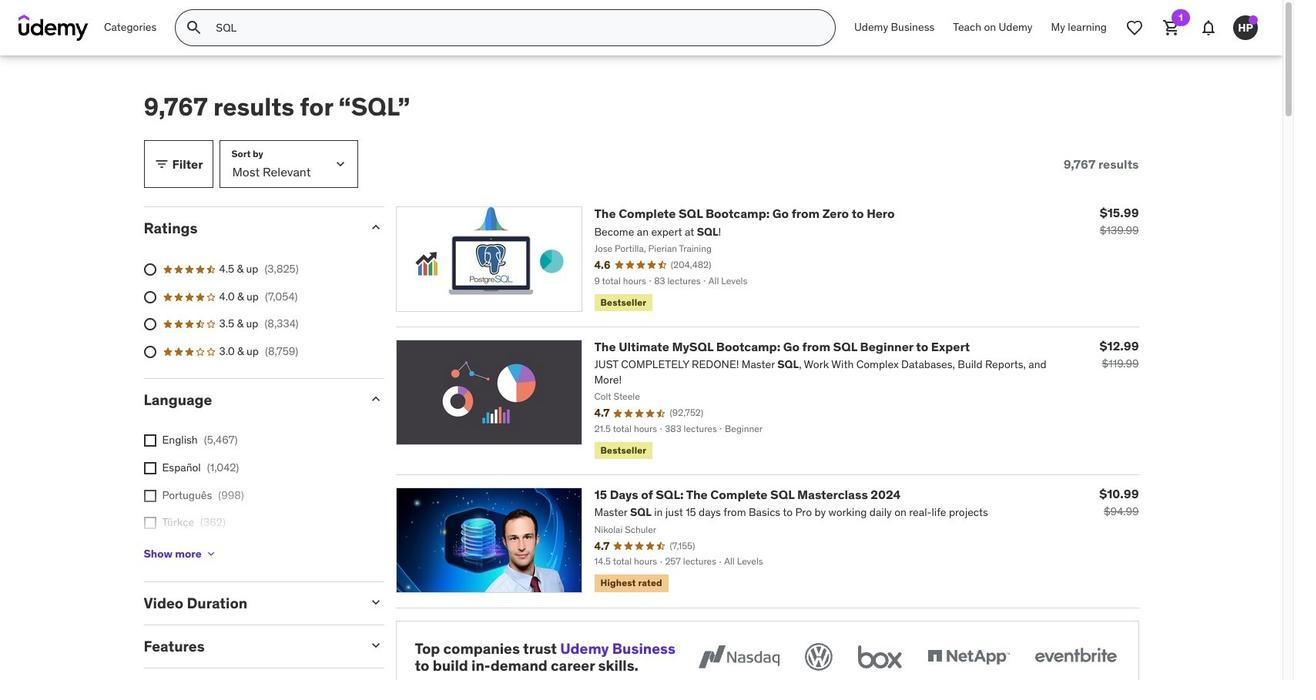 Task type: vqa. For each thing, say whether or not it's contained in the screenshot.
second xsmall image from the bottom
yes



Task type: describe. For each thing, give the bounding box(es) containing it.
0 vertical spatial xsmall image
[[144, 435, 156, 447]]

netapp image
[[924, 640, 1013, 674]]

nasdaq image
[[694, 640, 783, 674]]

notifications image
[[1199, 18, 1218, 37]]

box image
[[854, 640, 906, 674]]

Search for anything text field
[[213, 15, 817, 41]]

shopping cart with 1 item image
[[1162, 18, 1181, 37]]

2 xsmall image from the top
[[144, 490, 156, 502]]

small image
[[368, 595, 383, 610]]

eventbrite image
[[1031, 640, 1120, 674]]



Task type: locate. For each thing, give the bounding box(es) containing it.
submit search image
[[185, 18, 204, 37]]

2 vertical spatial xsmall image
[[205, 548, 217, 560]]

you have alerts image
[[1249, 15, 1258, 25]]

volkswagen image
[[802, 640, 835, 674]]

1 xsmall image from the top
[[144, 462, 156, 475]]

udemy image
[[18, 15, 89, 41]]

status
[[1064, 157, 1139, 172]]

1 vertical spatial xsmall image
[[144, 517, 156, 529]]

1 vertical spatial xsmall image
[[144, 490, 156, 502]]

xsmall image
[[144, 435, 156, 447], [144, 517, 156, 529], [205, 548, 217, 560]]

small image
[[154, 157, 169, 172], [368, 220, 383, 235], [368, 391, 383, 406], [368, 638, 383, 653]]

0 vertical spatial xsmall image
[[144, 462, 156, 475]]

xsmall image
[[144, 462, 156, 475], [144, 490, 156, 502]]

wishlist image
[[1126, 18, 1144, 37]]



